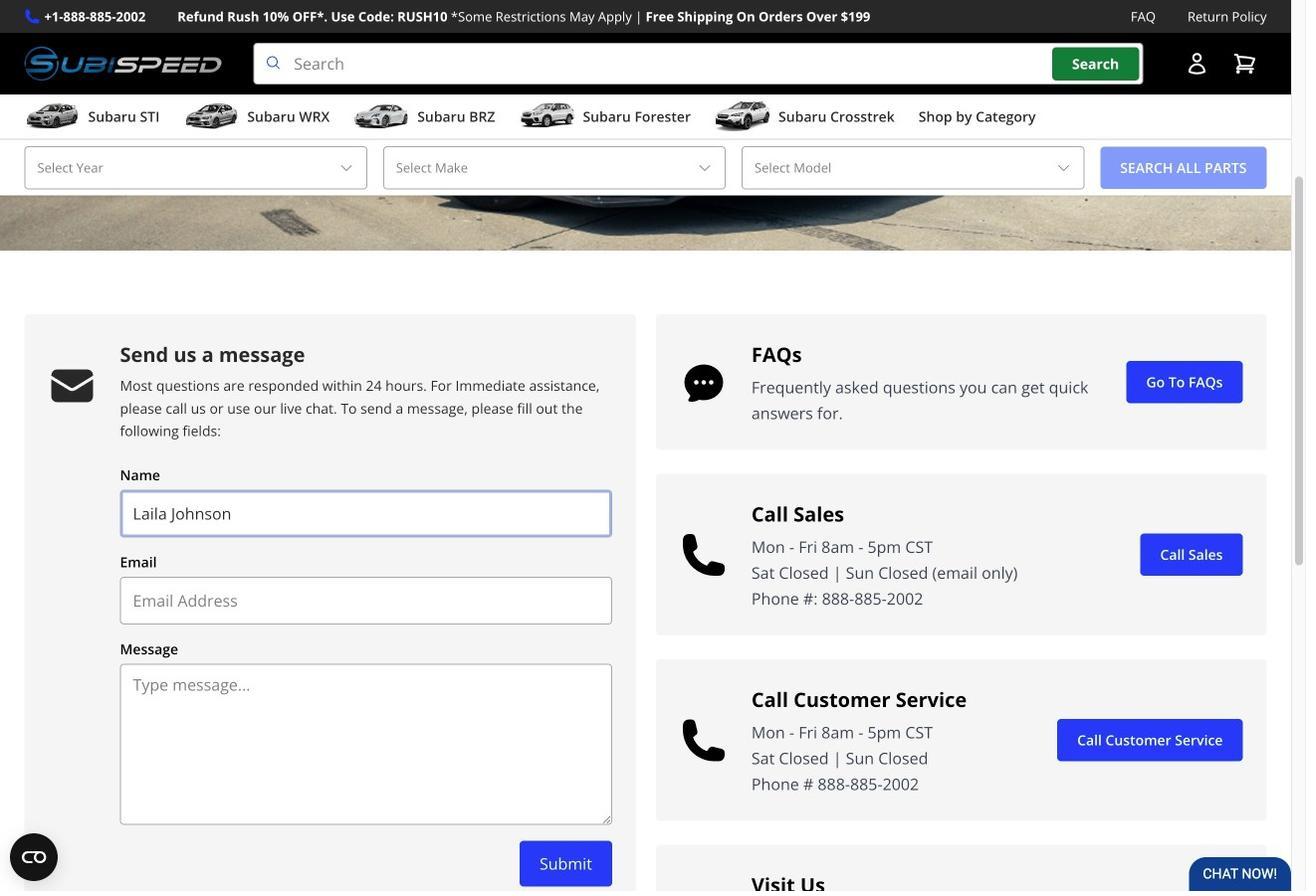 Task type: locate. For each thing, give the bounding box(es) containing it.
a subaru forester thumbnail image image
[[519, 102, 575, 132]]

a subaru crosstrek thumbnail image image
[[715, 102, 770, 132]]

subispeed logo image
[[24, 43, 221, 85]]

Select Year button
[[24, 146, 367, 190]]

a subaru sti thumbnail image image
[[24, 102, 80, 132]]

select year image
[[338, 160, 354, 176]]

Select Model button
[[742, 146, 1084, 190]]

search input field
[[253, 43, 1143, 85]]

Email Address text field
[[120, 577, 612, 625]]

select make image
[[697, 160, 713, 176]]

name text field
[[120, 490, 612, 538]]

a subaru wrx thumbnail image image
[[184, 102, 239, 132]]

button image
[[1185, 52, 1209, 76]]

Message text field
[[120, 664, 612, 826]]



Task type: describe. For each thing, give the bounding box(es) containing it.
select model image
[[1055, 160, 1071, 176]]

Select Make button
[[383, 146, 726, 190]]

open widget image
[[10, 834, 58, 882]]

a subaru brz thumbnail image image
[[354, 102, 409, 132]]



Task type: vqa. For each thing, say whether or not it's contained in the screenshot.
bottommost AND
no



